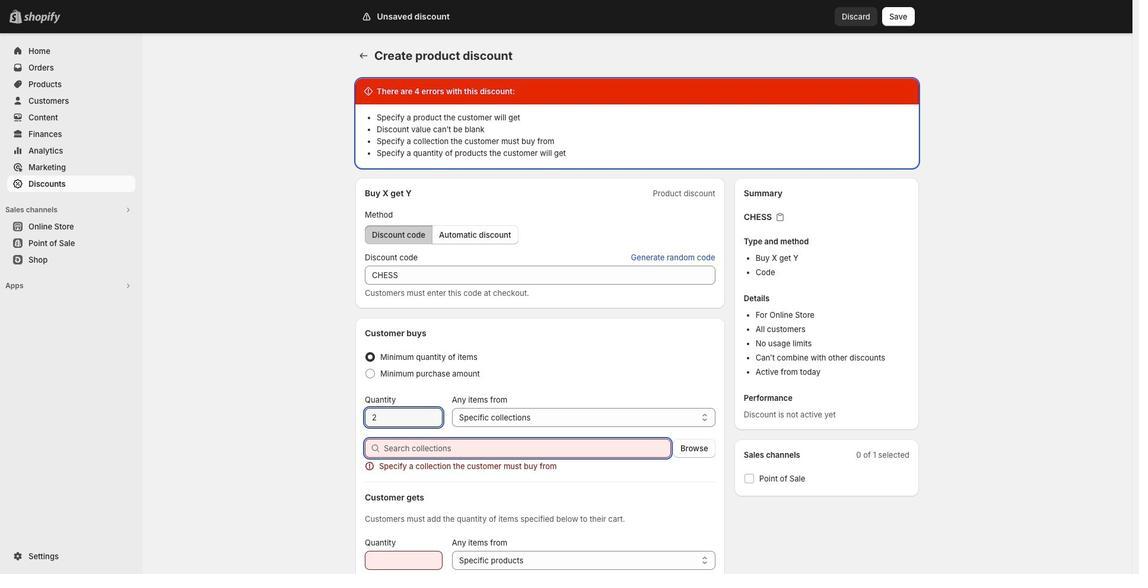 Task type: describe. For each thing, give the bounding box(es) containing it.
Search collections text field
[[384, 439, 671, 458]]



Task type: locate. For each thing, give the bounding box(es) containing it.
shopify image
[[24, 12, 61, 24]]

None text field
[[365, 408, 443, 427], [365, 551, 443, 570], [365, 408, 443, 427], [365, 551, 443, 570]]

None text field
[[365, 266, 716, 285]]



Task type: vqa. For each thing, say whether or not it's contained in the screenshot.
Search collections Text Box
yes



